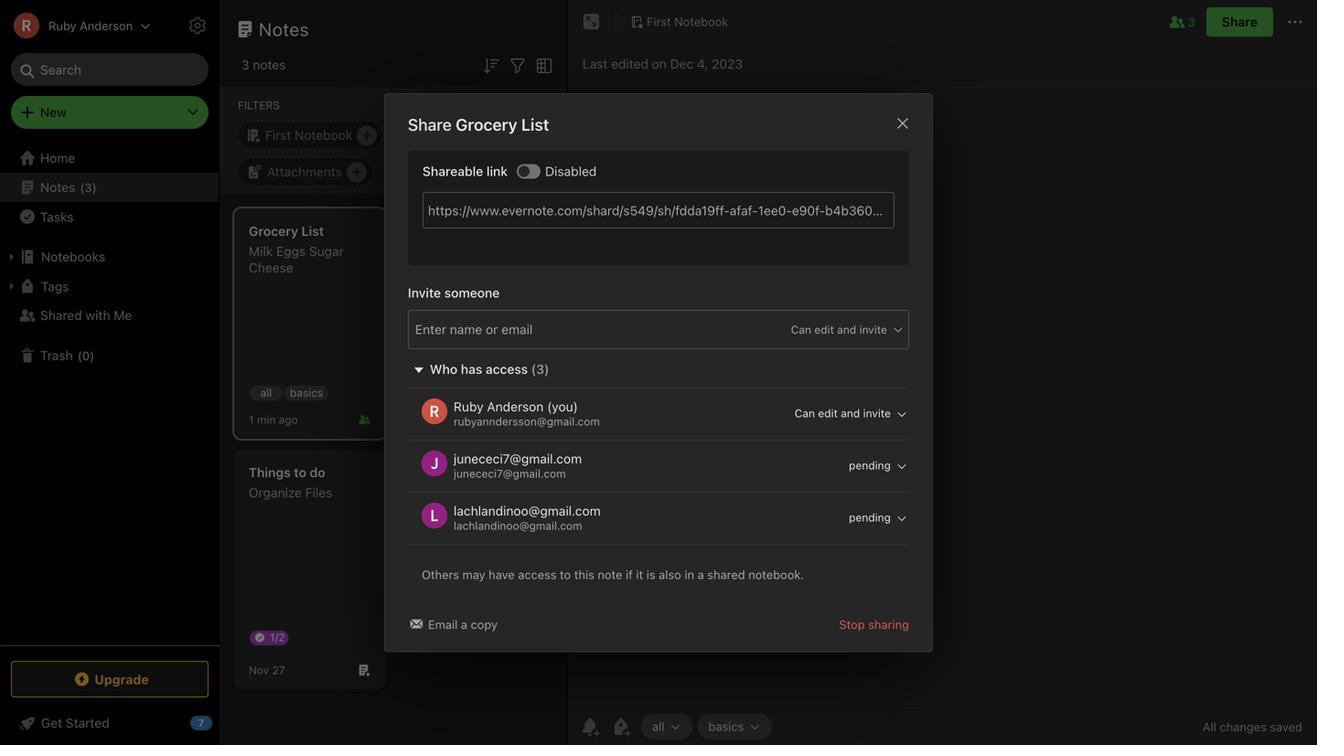 Task type: vqa. For each thing, say whether or not it's contained in the screenshot.


Task type: locate. For each thing, give the bounding box(es) containing it.
notebook
[[674, 15, 728, 28], [295, 128, 352, 143]]

stop sharing button
[[839, 616, 909, 633]]

1 horizontal spatial a
[[698, 568, 704, 581]]

junececi7@gmail.com
[[454, 451, 582, 466], [454, 467, 566, 480]]

notes
[[259, 18, 309, 40], [40, 180, 75, 195]]

attachments button
[[237, 157, 373, 187]]

Note Editor text field
[[568, 88, 1317, 708]]

share right "3" button
[[1222, 14, 1258, 29]]

1 vertical spatial share
[[408, 115, 452, 134]]

1 vertical spatial and
[[841, 407, 860, 420]]

tree containing home
[[0, 144, 220, 645]]

pending down junececi7@gmail.com access dropdown field
[[849, 511, 891, 524]]

first notebook up attachments
[[265, 128, 352, 143]]

share for share
[[1222, 14, 1258, 29]]

can edit and invite up can edit and invite 'field'
[[791, 323, 887, 336]]

share inside button
[[1222, 14, 1258, 29]]

smile
[[411, 224, 445, 239]]

also
[[659, 568, 681, 581]]

have
[[489, 568, 515, 581]]

0 vertical spatial basics
[[290, 386, 323, 399]]

a inside button
[[461, 618, 467, 631]]

1 pending from the top
[[849, 459, 891, 472]]

and inside 'field'
[[841, 407, 860, 420]]

invite
[[860, 323, 887, 336], [863, 407, 891, 420]]

) down home link
[[92, 180, 97, 194]]

anderson
[[487, 399, 544, 414]]

can edit and invite inside 'field'
[[795, 407, 891, 420]]

0 vertical spatial (
[[80, 180, 84, 194]]

1 horizontal spatial first
[[647, 15, 671, 28]]

1 vertical spatial can edit and invite
[[795, 407, 891, 420]]

email
[[428, 618, 458, 631]]

1 vertical spatial grocery
[[249, 224, 298, 239]]

1 horizontal spatial list
[[521, 115, 549, 134]]

things
[[249, 465, 291, 480]]

1 vertical spatial notebook
[[295, 128, 352, 143]]

) for trash
[[90, 349, 95, 362]]

1 horizontal spatial grocery
[[456, 115, 517, 134]]

rubyanndersson@gmail.com
[[454, 415, 600, 428]]

disabled
[[545, 164, 597, 179]]

(you)
[[547, 399, 578, 414]]

thumbnail image
[[397, 339, 548, 439]]

0 vertical spatial can edit and invite
[[791, 323, 887, 336]]

0 vertical spatial and
[[837, 323, 856, 336]]

3
[[1188, 15, 1196, 29], [241, 57, 249, 72], [84, 180, 92, 194]]

to left the 'do'
[[294, 465, 306, 480]]

3 for 3
[[1188, 15, 1196, 29]]

first notebook button up dec on the right top of page
[[624, 9, 735, 35]]

0 vertical spatial lachlandinoo@gmail.com
[[454, 503, 601, 518]]

access
[[486, 362, 528, 377], [518, 568, 557, 581]]

first notebook inside note window element
[[647, 15, 728, 28]]

lachlandinoo@gmail.com down junececi7@gmail.com junececi7@gmail.com
[[454, 503, 601, 518]]

) inside notes ( 3 )
[[92, 180, 97, 194]]

all
[[260, 386, 272, 399], [652, 720, 665, 734]]

tags button
[[0, 272, 219, 301]]

this
[[574, 568, 594, 581]]

add a reminder image
[[579, 716, 601, 738]]

Select permission field
[[756, 321, 905, 338]]

( down home link
[[80, 180, 84, 194]]

and up junececi7@gmail.com access dropdown field
[[841, 407, 860, 420]]

can edit and invite
[[791, 323, 887, 336], [795, 407, 891, 420]]

0 vertical spatial nov 27
[[411, 276, 448, 289]]

nov 27
[[411, 276, 448, 289], [249, 664, 285, 677]]

to left this
[[560, 568, 571, 581]]

tree
[[0, 144, 220, 645]]

edit inside field
[[814, 323, 834, 336]]

note
[[598, 568, 622, 581]]

1 horizontal spatial basics
[[709, 720, 744, 734]]

smile drawing
[[411, 224, 499, 239]]

2 horizontal spatial 3
[[1188, 15, 1196, 29]]

pending for lachlandinoo@gmail.com
[[849, 511, 891, 524]]

1 vertical spatial lachlandinoo@gmail.com
[[454, 519, 582, 532]]

share grocery list
[[408, 115, 549, 134]]

1 vertical spatial can
[[795, 407, 815, 420]]

filters
[[238, 99, 280, 112]]

1 horizontal spatial share
[[1222, 14, 1258, 29]]

0 horizontal spatial share
[[408, 115, 452, 134]]

Add tag field
[[413, 319, 633, 340]]

basics up the ago
[[290, 386, 323, 399]]

to
[[294, 465, 306, 480], [560, 568, 571, 581]]

images button
[[391, 121, 495, 150]]

1 vertical spatial )
[[90, 349, 95, 362]]

grocery up milk
[[249, 224, 298, 239]]

notebook up 'attachments' button
[[295, 128, 352, 143]]

can edit and invite inside field
[[791, 323, 887, 336]]

1 horizontal spatial nov
[[411, 276, 432, 289]]

first down 'filters'
[[265, 128, 291, 143]]

notes
[[253, 57, 286, 72]]

1 vertical spatial notes
[[40, 180, 75, 195]]

a left the copy
[[461, 618, 467, 631]]

grocery up link
[[456, 115, 517, 134]]

0 vertical spatial can
[[791, 323, 811, 336]]

first up on
[[647, 15, 671, 28]]

basics right "all" button
[[709, 720, 744, 734]]

2 vertical spatial 3
[[84, 180, 92, 194]]

Shared URL text field
[[423, 192, 895, 229]]

invite
[[408, 285, 441, 300]]

1 horizontal spatial all
[[652, 720, 665, 734]]

) for notes
[[92, 180, 97, 194]]

share up shareable
[[408, 115, 452, 134]]

0 vertical spatial all
[[260, 386, 272, 399]]

1 vertical spatial first
[[265, 128, 291, 143]]

notebook up the 4,
[[674, 15, 728, 28]]

0 vertical spatial first notebook
[[647, 15, 728, 28]]

1 vertical spatial 3
[[241, 57, 249, 72]]

dec
[[670, 56, 694, 71]]

access left (3)
[[486, 362, 528, 377]]

3 inside button
[[1188, 15, 1196, 29]]

0 horizontal spatial grocery
[[249, 224, 298, 239]]

who
[[430, 362, 458, 377]]

0 horizontal spatial nov
[[249, 664, 269, 677]]

list
[[521, 115, 549, 134], [301, 224, 324, 239]]

can edit and invite up junececi7@gmail.com access dropdown field
[[795, 407, 891, 420]]

first inside note window element
[[647, 15, 671, 28]]

1 vertical spatial first notebook
[[265, 128, 352, 143]]

Ruby Anderson (you) Access dropdown field
[[759, 405, 908, 421]]

27
[[435, 276, 448, 289], [272, 664, 285, 677]]

2 junececi7@gmail.com from the top
[[454, 467, 566, 480]]

changes
[[1220, 720, 1267, 734]]

first notebook button up attachments
[[237, 121, 383, 150]]

1 vertical spatial invite
[[863, 407, 891, 420]]

0 horizontal spatial list
[[301, 224, 324, 239]]

1 vertical spatial edit
[[818, 407, 838, 420]]

images
[[421, 128, 464, 143]]

0 horizontal spatial a
[[461, 618, 467, 631]]

junececi7@gmail.com Access dropdown field
[[759, 457, 908, 474]]

notes up notes
[[259, 18, 309, 40]]

1 vertical spatial basics
[[709, 720, 744, 734]]

0 vertical spatial share
[[1222, 14, 1258, 29]]

None search field
[[24, 53, 196, 86]]

2023
[[712, 56, 743, 71]]

all inside "all" button
[[652, 720, 665, 734]]

upgrade
[[94, 672, 149, 687]]

1 vertical spatial junececi7@gmail.com
[[454, 467, 566, 480]]

edit up can edit and invite 'field'
[[814, 323, 834, 336]]

0 vertical spatial pending
[[849, 459, 891, 472]]

0 vertical spatial junececi7@gmail.com
[[454, 451, 582, 466]]

0 vertical spatial )
[[92, 180, 97, 194]]

( inside notes ( 3 )
[[80, 180, 84, 194]]

first notebook button
[[624, 9, 735, 35], [237, 121, 383, 150]]

first
[[647, 15, 671, 28], [265, 128, 291, 143]]

upgrade button
[[11, 661, 209, 698]]

) right 'trash'
[[90, 349, 95, 362]]

edit for can edit and invite field
[[814, 323, 834, 336]]

pending down can edit and invite 'field'
[[849, 459, 891, 472]]

3 inside notes ( 3 )
[[84, 180, 92, 194]]

0 vertical spatial invite
[[860, 323, 887, 336]]

junececi7@gmail.com up the "lachlandinoo@gmail.com lachlandinoo@gmail.com"
[[454, 467, 566, 480]]

first notebook up dec on the right top of page
[[647, 15, 728, 28]]

0 vertical spatial 27
[[435, 276, 448, 289]]

nov 27 down smile
[[411, 276, 448, 289]]

3 down home link
[[84, 180, 92, 194]]

who has access (3)
[[430, 362, 549, 377]]

expand note image
[[581, 11, 603, 33]]

share button
[[1206, 7, 1273, 37]]

1 vertical spatial pending
[[849, 511, 891, 524]]

link
[[487, 164, 508, 179]]

1 vertical spatial all
[[652, 720, 665, 734]]

0 horizontal spatial first notebook
[[265, 128, 352, 143]]

1 vertical spatial nov 27
[[249, 664, 285, 677]]

a
[[698, 568, 704, 581], [461, 618, 467, 631]]

pending inside lachlandinoo@gmail.com access dropdown field
[[849, 511, 891, 524]]

all button
[[641, 714, 693, 740]]

1 vertical spatial list
[[301, 224, 324, 239]]

0 vertical spatial edit
[[814, 323, 834, 336]]

list up shared link switcher icon
[[521, 115, 549, 134]]

1 horizontal spatial notebook
[[674, 15, 728, 28]]

all right add tag icon
[[652, 720, 665, 734]]

lachlandinoo@gmail.com up have
[[454, 519, 582, 532]]

1
[[249, 413, 254, 426]]

all up "min"
[[260, 386, 272, 399]]

2 pending from the top
[[849, 511, 891, 524]]

home
[[40, 150, 75, 166]]

( inside trash ( 0 )
[[77, 349, 82, 362]]

pending inside junececi7@gmail.com access dropdown field
[[849, 459, 891, 472]]

( right 'trash'
[[77, 349, 82, 362]]

0 vertical spatial 3
[[1188, 15, 1196, 29]]

notebooks link
[[0, 242, 219, 272]]

pending
[[849, 459, 891, 472], [849, 511, 891, 524]]

edit
[[814, 323, 834, 336], [818, 407, 838, 420]]

has
[[461, 362, 482, 377]]

can up can edit and invite 'field'
[[791, 323, 811, 336]]

notes down the home
[[40, 180, 75, 195]]

can
[[791, 323, 811, 336], [795, 407, 815, 420]]

0 vertical spatial first
[[647, 15, 671, 28]]

1 horizontal spatial 3
[[241, 57, 249, 72]]

1 horizontal spatial notes
[[259, 18, 309, 40]]

0 vertical spatial access
[[486, 362, 528, 377]]

0 vertical spatial notebook
[[674, 15, 728, 28]]

0 vertical spatial grocery
[[456, 115, 517, 134]]

(
[[80, 180, 84, 194], [77, 349, 82, 362]]

invite inside field
[[860, 323, 887, 336]]

0 vertical spatial list
[[521, 115, 549, 134]]

3 left share button
[[1188, 15, 1196, 29]]

close image
[[892, 112, 914, 134]]

and for can edit and invite field
[[837, 323, 856, 336]]

and up can edit and invite 'field'
[[837, 323, 856, 336]]

0 vertical spatial to
[[294, 465, 306, 480]]

0 vertical spatial first notebook button
[[624, 9, 735, 35]]

notebook inside note window element
[[674, 15, 728, 28]]

can inside field
[[791, 323, 811, 336]]

a right the in
[[698, 568, 704, 581]]

tasks
[[40, 209, 74, 224]]

0 horizontal spatial nov 27
[[249, 664, 285, 677]]

0 vertical spatial notes
[[259, 18, 309, 40]]

1 horizontal spatial first notebook button
[[624, 9, 735, 35]]

0 horizontal spatial 3
[[84, 180, 92, 194]]

junececi7@gmail.com inside junececi7@gmail.com junececi7@gmail.com
[[454, 467, 566, 480]]

edit inside 'field'
[[818, 407, 838, 420]]

nov 27 down 1/2
[[249, 664, 285, 677]]

access right have
[[518, 568, 557, 581]]

can edit and invite for can edit and invite 'field'
[[795, 407, 891, 420]]

first notebook
[[647, 15, 728, 28], [265, 128, 352, 143]]

invite for can edit and invite field
[[860, 323, 887, 336]]

2 lachlandinoo@gmail.com from the top
[[454, 519, 582, 532]]

1 vertical spatial a
[[461, 618, 467, 631]]

all
[[1203, 720, 1217, 734]]

27 down 1/2
[[272, 664, 285, 677]]

junececi7@gmail.com down rubyanndersson@gmail.com
[[454, 451, 582, 466]]

ruby
[[454, 399, 484, 414]]

notebook.
[[748, 568, 804, 581]]

( for trash
[[77, 349, 82, 362]]

1 vertical spatial 27
[[272, 664, 285, 677]]

share for share grocery list
[[408, 115, 452, 134]]

0 horizontal spatial to
[[294, 465, 306, 480]]

1 vertical spatial nov
[[249, 664, 269, 677]]

1 vertical spatial access
[[518, 568, 557, 581]]

invite inside 'field'
[[863, 407, 891, 420]]

new
[[40, 105, 67, 120]]

0 horizontal spatial first notebook button
[[237, 121, 383, 150]]

27 down smile
[[435, 276, 448, 289]]

1 horizontal spatial nov 27
[[411, 276, 448, 289]]

1 horizontal spatial 27
[[435, 276, 448, 289]]

basics
[[290, 386, 323, 399], [709, 720, 744, 734]]

1 vertical spatial (
[[77, 349, 82, 362]]

edit up junececi7@gmail.com access dropdown field
[[818, 407, 838, 420]]

1 horizontal spatial to
[[560, 568, 571, 581]]

list up "sugar"
[[301, 224, 324, 239]]

and inside field
[[837, 323, 856, 336]]

1 horizontal spatial first notebook
[[647, 15, 728, 28]]

shared
[[707, 568, 745, 581]]

0 horizontal spatial notes
[[40, 180, 75, 195]]

can inside 'field'
[[795, 407, 815, 420]]

) inside trash ( 0 )
[[90, 349, 95, 362]]

grocery
[[456, 115, 517, 134], [249, 224, 298, 239]]

3 left notes
[[241, 57, 249, 72]]

can up junececi7@gmail.com access dropdown field
[[795, 407, 815, 420]]



Task type: describe. For each thing, give the bounding box(es) containing it.
list inside grocery list milk eggs sugar cheese
[[301, 224, 324, 239]]

invite for can edit and invite 'field'
[[863, 407, 891, 420]]

organize
[[249, 485, 302, 500]]

0 horizontal spatial notebook
[[295, 128, 352, 143]]

can edit and invite for can edit and invite field
[[791, 323, 887, 336]]

expand notebooks image
[[5, 250, 19, 264]]

milk
[[249, 244, 273, 259]]

copy
[[471, 618, 498, 631]]

others may have access to this note if it is also in a shared notebook.
[[422, 568, 804, 581]]

shared with me
[[40, 308, 132, 323]]

(3)
[[531, 362, 549, 377]]

and for can edit and invite 'field'
[[841, 407, 860, 420]]

grocery list milk eggs sugar cheese
[[249, 224, 344, 275]]

may
[[462, 568, 485, 581]]

basics inside button
[[709, 720, 744, 734]]

basics button
[[698, 714, 772, 740]]

min
[[257, 413, 276, 426]]

on
[[652, 56, 667, 71]]

all changes saved
[[1203, 720, 1303, 734]]

shareable
[[423, 164, 483, 179]]

3 for 3 notes
[[241, 57, 249, 72]]

pending for junececi7@gmail.com
[[849, 459, 891, 472]]

someone
[[444, 285, 500, 300]]

email a copy
[[428, 618, 498, 631]]

notes for notes
[[259, 18, 309, 40]]

trash ( 0 )
[[40, 348, 95, 363]]

( for notes
[[80, 180, 84, 194]]

files
[[305, 485, 332, 500]]

notebooks
[[41, 249, 105, 264]]

stop
[[839, 618, 865, 631]]

shared
[[40, 308, 82, 323]]

lachlandinoo@gmail.com lachlandinoo@gmail.com
[[454, 503, 601, 532]]

can for can edit and invite 'field'
[[795, 407, 815, 420]]

0 horizontal spatial 27
[[272, 664, 285, 677]]

1 junececi7@gmail.com from the top
[[454, 451, 582, 466]]

tags
[[41, 279, 69, 294]]

0 vertical spatial nov
[[411, 276, 432, 289]]

invite someone
[[408, 285, 500, 300]]

stop sharing
[[839, 618, 909, 631]]

0 horizontal spatial basics
[[290, 386, 323, 399]]

new button
[[11, 96, 209, 129]]

add tag image
[[610, 716, 632, 738]]

to inside things to do organize files
[[294, 465, 306, 480]]

email a copy button
[[408, 616, 501, 633]]

settings image
[[187, 15, 209, 37]]

grocery inside grocery list milk eggs sugar cheese
[[249, 224, 298, 239]]

cheese
[[249, 260, 293, 275]]

lachlandinoo@gmail.com inside the "lachlandinoo@gmail.com lachlandinoo@gmail.com"
[[454, 519, 582, 532]]

1 lachlandinoo@gmail.com from the top
[[454, 503, 601, 518]]

do
[[310, 465, 325, 480]]

0 horizontal spatial all
[[260, 386, 272, 399]]

notes for notes ( 3 )
[[40, 180, 75, 195]]

0 vertical spatial a
[[698, 568, 704, 581]]

trash
[[40, 348, 73, 363]]

1 min ago
[[249, 413, 298, 426]]

1 vertical spatial first notebook button
[[237, 121, 383, 150]]

3 button
[[1166, 11, 1196, 33]]

attachments
[[267, 164, 342, 179]]

tasks button
[[0, 202, 219, 231]]

last edited on dec 4, 2023
[[583, 56, 743, 71]]

ago
[[279, 413, 298, 426]]

me
[[114, 308, 132, 323]]

last
[[583, 56, 608, 71]]

shareable link
[[423, 164, 508, 179]]

it
[[636, 568, 643, 581]]

4,
[[697, 56, 708, 71]]

1 vertical spatial to
[[560, 568, 571, 581]]

sharing
[[868, 618, 909, 631]]

if
[[626, 568, 633, 581]]

with
[[86, 308, 110, 323]]

1/2
[[270, 631, 285, 644]]

Search text field
[[24, 53, 196, 86]]

sugar
[[309, 244, 344, 259]]

others
[[422, 568, 459, 581]]

in
[[685, 568, 694, 581]]

can for can edit and invite field
[[791, 323, 811, 336]]

junececi7@gmail.com junececi7@gmail.com
[[454, 451, 582, 480]]

things to do organize files
[[249, 465, 332, 500]]

ruby anderson (you) rubyanndersson@gmail.com
[[454, 399, 600, 428]]

note window element
[[568, 0, 1317, 746]]

expand tags image
[[5, 279, 19, 294]]

edited
[[611, 56, 649, 71]]

3 notes
[[241, 57, 286, 72]]

drawing
[[449, 224, 499, 239]]

edit for can edit and invite 'field'
[[818, 407, 838, 420]]

saved
[[1270, 720, 1303, 734]]

is
[[646, 568, 656, 581]]

eggs
[[276, 244, 306, 259]]

shared link switcher image
[[519, 166, 530, 177]]

home link
[[0, 144, 220, 173]]

0
[[82, 349, 90, 362]]

shared with me link
[[0, 301, 219, 330]]

notes ( 3 )
[[40, 180, 97, 195]]

0 horizontal spatial first
[[265, 128, 291, 143]]

lachlandinoo@gmail.com Access dropdown field
[[759, 509, 908, 526]]



